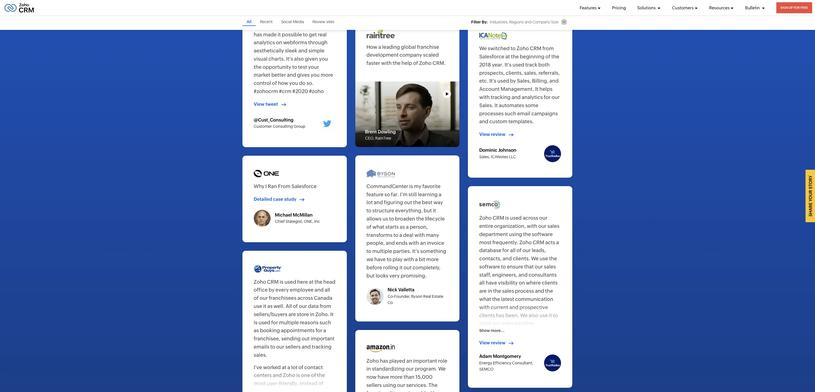 Task type: vqa. For each thing, say whether or not it's contained in the screenshot.
VISIBILITY
yes



Task type: locate. For each thing, give the bounding box(es) containing it.
our inside we switched to zoho crm from salesforce at the beginning of the 2018 year. it's used track both prospects, clients, sales, referrals, etc. it's used by sales, billing, and account management. it helps with tracking and analytics for our sales. it automates some processes such email campaigns and custom templates.
[[552, 94, 560, 100]]

track inside we switched to zoho crm from salesforce at the beginning of the 2018 year. it's used track both prospects, clients, sales, referrals, etc. it's used by sales, billing, and account management. it helps with tracking and analytics for our sales. it automates some processes such email campaigns and custom templates.
[[526, 62, 538, 68]]

it right made
[[278, 31, 281, 37]]

lot down feature
[[367, 200, 373, 206]]

2 vertical spatial have
[[378, 375, 389, 380]]

crm inside the @zoho crm 2020 feature edition has made it possible to get real analytics on webforms through aesthetically sleek and simple visual charts. it's also given you the opportunity to test your market better and gives you more control of how you do so. #zohocrm #crm #2020 #zoho
[[272, 23, 284, 29]]

2 vertical spatial has
[[380, 358, 388, 364]]

1 horizontal spatial lot
[[367, 200, 373, 206]]

multiple down people,
[[373, 249, 392, 255]]

1 horizontal spatial but
[[424, 208, 432, 214]]

it inside zoho crm is used here at the head office by every employee and all of our franchisees across canada use it as well. all of our data from sellers/buyers are store in zoho. it is used for multiple reasons such as booking appointments for a franchisee, sending out important emails to our sellers and tracking sales.
[[330, 312, 334, 318]]

0 vertical spatial you
[[319, 56, 328, 62]]

zoho up the beginning
[[517, 46, 529, 51]]

important down reasons
[[311, 336, 335, 342]]

0 horizontal spatial sales,
[[480, 155, 490, 159]]

0 vertical spatial tracking
[[491, 94, 511, 100]]

we up pipeline.
[[521, 313, 528, 319]]

0 vertical spatial important
[[311, 336, 335, 342]]

1 horizontal spatial it's
[[490, 78, 497, 84]]

on up process
[[519, 280, 525, 286]]

deal
[[403, 232, 414, 238]]

1 horizontal spatial on
[[519, 280, 525, 286]]

using inside zoho has played an important role in standardizing our program. we now have more than 15,000 sellers using our services. the functionalities we've added
[[383, 383, 396, 389]]

company
[[533, 20, 551, 24]]

1 horizontal spatial all
[[480, 280, 485, 286]]

lot inside commandcenter is my favorite feature so far. i'm still learning a lot and figuring out the best way to structure everything, but it allows us to broaden the lifecycle of what starts as a person, transforms to a deal with many people, and ends with an invoice to multiple parties. it's something we have to play with a bit more before rolling it out completely, but looks very promising.
[[367, 200, 373, 206]]

crm inside zoho crm is used here at the head office by every employee and all of our franchisees across canada use it as well. all of our data from sellers/buyers are store in zoho. it is used for multiple reasons such as booking appointments for a franchisee, sending out important emails to our sellers and tracking sales.
[[267, 279, 279, 285]]

1 vertical spatial use
[[254, 304, 262, 310]]

in
[[488, 288, 492, 294], [310, 312, 315, 318], [367, 366, 371, 372]]

are down staff,
[[480, 288, 487, 294]]

multiple up the appointments
[[279, 320, 299, 326]]

are inside 'zoho crm is used across our entire organization, with our sales department using the software most frequently. zoho crm acts a database for all of our leads, contacts, and clients. we use the software to ensure that our sales staff, engineers, and consultants all have visibility on where clients are in the sales process and the what the latest communication with current and prospective clients has been. we also use it to track our sales pipeline. show more...'
[[480, 288, 487, 294]]

office
[[254, 287, 268, 293]]

it right zoho.
[[330, 312, 334, 318]]

we inside we switched to zoho crm from salesforce at the beginning of the 2018 year. it's used track both prospects, clients, sales, referrals, etc. it's used by sales, billing, and account management. it helps with tracking and analytics for our sales. it automates some processes such email campaigns and custom templates.
[[480, 46, 487, 51]]

an right 'played'
[[407, 358, 412, 364]]

1 view review from the top
[[480, 132, 506, 137]]

2 horizontal spatial all
[[510, 248, 516, 254]]

both
[[539, 62, 550, 68]]

use inside zoho crm is used here at the head office by every employee and all of our franchisees across canada use it as well. all of our data from sellers/buyers are store in zoho. it is used for multiple reasons such as booking appointments for a franchisee, sending out important emails to our sellers and tracking sales.
[[254, 304, 262, 310]]

commandcenter
[[367, 184, 408, 189]]

we
[[480, 46, 487, 51], [531, 256, 539, 262], [521, 313, 528, 319], [439, 366, 446, 372]]

view for @zoho crm 2020 feature edition has made it possible to get real analytics on webforms through aesthetically sleek and simple visual charts. it's also given you the opportunity to test your market better and gives you more control of how you do so. #zohocrm #crm #2020 #zoho
[[254, 102, 265, 107]]

is inside 'zoho crm is used across our entire organization, with our sales department using the software most frequently. zoho crm acts a database for all of our leads, contacts, and clients. we use the software to ensure that our sales staff, engineers, and consultants all have visibility on where clients are in the sales process and the what the latest communication with current and prospective clients has been. we also use it to track our sales pipeline. show more...'
[[505, 215, 509, 221]]

feature
[[298, 23, 316, 29]]

such inside zoho crm is used here at the head office by every employee and all of our franchisees across canada use it as well. all of our data from sellers/buyers are store in zoho. it is used for multiple reasons such as booking appointments for a franchisee, sending out important emails to our sellers and tracking sales.
[[320, 320, 331, 326]]

also inside the @zoho crm 2020 feature edition has made it possible to get real analytics on webforms through aesthetically sleek and simple visual charts. it's also given you the opportunity to test your market better and gives you more control of how you do so. #zohocrm #crm #2020 #zoho
[[294, 56, 304, 62]]

and inside 'filter by: industries, regions and company size'
[[525, 20, 532, 24]]

crm up the beginning
[[530, 46, 542, 51]]

0 horizontal spatial analytics
[[254, 40, 275, 46]]

0 vertical spatial in
[[488, 288, 492, 294]]

latest
[[501, 297, 514, 302]]

to up allows at the left bottom
[[367, 208, 372, 214]]

resources link
[[710, 0, 734, 16]]

more inside the @zoho crm 2020 feature edition has made it possible to get real analytics on webforms through aesthetically sleek and simple visual charts. it's also given you the opportunity to test your market better and gives you more control of how you do so. #zohocrm #crm #2020 #zoho
[[321, 72, 333, 78]]

resources
[[710, 5, 730, 10]]

most up 'having'
[[254, 381, 266, 387]]

review
[[491, 132, 506, 137], [491, 340, 506, 346]]

1 vertical spatial from
[[320, 304, 331, 310]]

1 vertical spatial review
[[491, 340, 506, 346]]

0 horizontal spatial using
[[383, 383, 396, 389]]

0 horizontal spatial most
[[254, 381, 266, 387]]

and up communication
[[535, 288, 544, 294]]

using
[[509, 231, 522, 237], [383, 383, 396, 389]]

1 vertical spatial sellers
[[367, 383, 382, 389]]

0 horizontal spatial as
[[254, 328, 259, 334]]

0 horizontal spatial from
[[320, 304, 331, 310]]

analytics inside we switched to zoho crm from salesforce at the beginning of the 2018 year. it's used track both prospects, clients, sales, referrals, etc. it's used by sales, billing, and account management. it helps with tracking and analytics for our sales. it automates some processes such email campaigns and custom templates.
[[522, 94, 543, 100]]

view tweet link
[[254, 101, 288, 108]]

1 vertical spatial in
[[310, 312, 315, 318]]

salesforce up year. at the right top
[[480, 54, 505, 60]]

case
[[273, 197, 283, 202]]

as inside commandcenter is my favorite feature so far. i'm still learning a lot and figuring out the best way to structure everything, but it allows us to broaden the lifecycle of what starts as a person, transforms to a deal with many people, and ends with an invoice to multiple parties. it's something we have to play with a bit more before rolling it out completely, but looks very promising.
[[400, 224, 405, 230]]

0 vertical spatial has
[[254, 31, 262, 37]]

1 vertical spatial what
[[480, 297, 491, 302]]

by down clients,
[[510, 78, 516, 84]]

1 vertical spatial as
[[268, 304, 273, 310]]

by left every in the bottom left of the page
[[269, 287, 275, 293]]

0 vertical spatial most
[[480, 240, 492, 246]]

1 horizontal spatial analytics
[[522, 94, 543, 100]]

of up both
[[546, 54, 551, 60]]

important inside zoho has played an important role in standardizing our program. we now have more than 15,000 sellers using our services. the functionalities we've added
[[413, 358, 437, 364]]

#zoho
[[309, 88, 324, 94]]

simple
[[309, 48, 325, 54]]

0 horizontal spatial all
[[247, 20, 252, 24]]

0 horizontal spatial your
[[308, 64, 319, 70]]

of inside the @zoho crm 2020 feature edition has made it possible to get real analytics on webforms through aesthetically sleek and simple visual charts. it's also given you the opportunity to test your market better and gives you more control of how you do so. #zohocrm #crm #2020 #zoho
[[272, 80, 277, 86]]

zoho down scaled
[[419, 60, 432, 66]]

at inside we switched to zoho crm from salesforce at the beginning of the 2018 year. it's used track both prospects, clients, sales, referrals, etc. it's used by sales, billing, and account management. it helps with tracking and analytics for our sales. it automates some processes such email campaigns and custom templates.
[[506, 54, 510, 60]]

your inside the @zoho crm 2020 feature edition has made it possible to get real analytics on webforms through aesthetically sleek and simple visual charts. it's also given you the opportunity to test your market better and gives you more control of how you do so. #zohocrm #crm #2020 #zoho
[[308, 64, 319, 70]]

view review for 2nd view review link from the bottom
[[480, 132, 506, 137]]

frequently.
[[493, 240, 519, 246]]

as up sellers/buyers
[[268, 304, 273, 310]]

we left switched
[[480, 46, 487, 51]]

on inside 'zoho crm is used across our entire organization, with our sales department using the software most frequently. zoho crm acts a database for all of our leads, contacts, and clients. we use the software to ensure that our sales staff, engineers, and consultants all have visibility on where clients are in the sales process and the what the latest communication with current and prospective clients has been. we also use it to track our sales pipeline. show more...'
[[519, 280, 525, 286]]

sales, inside we switched to zoho crm from salesforce at the beginning of the 2018 year. it's used track both prospects, clients, sales, referrals, etc. it's used by sales, billing, and account management. it helps with tracking and analytics for our sales. it automates some processes such email campaigns and custom templates.
[[517, 78, 531, 84]]

montgomery
[[493, 354, 521, 360]]

0 horizontal spatial what
[[373, 224, 385, 230]]

up
[[789, 6, 793, 9]]

zoho up the office
[[254, 279, 266, 285]]

1 horizontal spatial an
[[420, 240, 426, 246]]

view down show
[[480, 340, 490, 346]]

0 horizontal spatial are
[[289, 312, 296, 318]]

processes
[[480, 111, 504, 116]]

sellers inside zoho crm is used here at the head office by every employee and all of our franchisees across canada use it as well. all of our data from sellers/buyers are store in zoho. it is used for multiple reasons such as booking appointments for a franchisee, sending out important emails to our sellers and tracking sales.
[[285, 344, 301, 350]]

prospects,
[[480, 70, 505, 76]]

reasons
[[300, 320, 319, 326]]

employee
[[290, 287, 314, 293]]

i'm
[[400, 192, 408, 198]]

1 horizontal spatial it
[[495, 102, 498, 108]]

with up sales.
[[480, 94, 490, 100]]

review down the custom
[[491, 132, 506, 137]]

0 vertical spatial are
[[480, 288, 487, 294]]

lot up friendly.
[[291, 365, 298, 371]]

zoho crm logo image
[[4, 2, 34, 14]]

view inside "link"
[[254, 102, 265, 107]]

zoho inside zoho crm is used here at the head office by every employee and all of our franchisees across canada use it as well. all of our data from sellers/buyers are store in zoho. it is used for multiple reasons such as booking appointments for a franchisee, sending out important emails to our sellers and tracking sales.
[[254, 279, 266, 285]]

1 vertical spatial more
[[426, 257, 439, 263]]

as up franchisee,
[[254, 328, 259, 334]]

data
[[308, 304, 319, 310]]

bit
[[419, 257, 426, 263]]

1 vertical spatial analytics
[[522, 94, 543, 100]]

0 horizontal spatial at
[[282, 365, 287, 371]]

consultant,
[[512, 361, 534, 366]]

2 vertical spatial more
[[390, 375, 403, 380]]

is left one
[[296, 373, 300, 379]]

sales, down dominic
[[480, 155, 490, 159]]

all
[[510, 248, 516, 254], [480, 280, 485, 286], [325, 287, 330, 293]]

1 horizontal spatial sellers
[[367, 383, 382, 389]]

the up clients,
[[511, 54, 519, 60]]

have down staff,
[[486, 280, 497, 286]]

for
[[544, 94, 551, 100], [503, 248, 509, 254], [271, 320, 278, 326], [316, 328, 323, 334]]

0 vertical spatial sellers
[[285, 344, 301, 350]]

you down the simple
[[319, 56, 328, 62]]

tracking inside we switched to zoho crm from salesforce at the beginning of the 2018 year. it's used track both prospects, clients, sales, referrals, etc. it's used by sales, billing, and account management. it helps with tracking and analytics for our sales. it automates some processes such email campaigns and custom templates.
[[491, 94, 511, 100]]

franchisees
[[269, 295, 297, 301]]

you up so.
[[311, 72, 320, 78]]

ends
[[396, 240, 408, 246]]

in inside 'zoho crm is used across our entire organization, with our sales department using the software most frequently. zoho crm acts a database for all of our leads, contacts, and clients. we use the software to ensure that our sales staff, engineers, and consultants all have visibility on where clients are in the sales process and the what the latest communication with current and prospective clients has been. we also use it to track our sales pipeline. show more...'
[[488, 288, 492, 294]]

using down the 'organization,'
[[509, 231, 522, 237]]

0 vertical spatial what
[[373, 224, 385, 230]]

1 horizontal spatial such
[[505, 111, 517, 116]]

zoho up now
[[367, 358, 379, 364]]

tracking up automates
[[491, 94, 511, 100]]

used inside 'zoho crm is used across our entire organization, with our sales department using the software most frequently. zoho crm acts a database for all of our leads, contacts, and clients. we use the software to ensure that our sales staff, engineers, and consultants all have visibility on where clients are in the sales process and the what the latest communication with current and prospective clients has been. we also use it to track our sales pipeline. show more...'
[[510, 215, 522, 221]]

with right the 'organization,'
[[527, 223, 538, 229]]

1 vertical spatial important
[[413, 358, 437, 364]]

from down canada
[[320, 304, 331, 310]]

to left 'test' at the top left of the page
[[292, 64, 297, 70]]

1 view review link from the top
[[480, 132, 516, 138]]

lifecycle
[[425, 216, 445, 222]]

2 horizontal spatial in
[[488, 288, 492, 294]]

use up sellers/buyers
[[254, 304, 262, 310]]

are
[[480, 288, 487, 294], [289, 312, 296, 318]]

1 vertical spatial by
[[269, 287, 275, 293]]

consulting
[[273, 124, 293, 129]]

nick
[[388, 288, 398, 293]]

view review link down more...
[[480, 340, 516, 347]]

view review down more...
[[480, 340, 506, 346]]

zoho inside i've worked at a lot of contact centers and zoho is one of the most user-friendly. instead of having multiple platforms, z
[[283, 373, 295, 379]]

0 horizontal spatial has
[[254, 31, 262, 37]]

and down management.
[[512, 94, 521, 100]]

at inside zoho crm is used here at the head office by every employee and all of our franchisees across canada use it as well. all of our data from sellers/buyers are store in zoho. it is used for multiple reasons such as booking appointments for a franchisee, sending out important emails to our sellers and tracking sales.
[[309, 279, 314, 285]]

1 vertical spatial all
[[286, 304, 292, 310]]

1 vertical spatial using
[[383, 383, 396, 389]]

analytics up some
[[522, 94, 543, 100]]

the left 'help'
[[393, 60, 401, 66]]

it down billing, at the top right of page
[[535, 86, 539, 92]]

a right how on the top left of page
[[379, 44, 381, 50]]

an down many
[[420, 240, 426, 246]]

analytics up aesthetically
[[254, 40, 275, 46]]

1 horizontal spatial at
[[309, 279, 314, 285]]

1 vertical spatial also
[[529, 313, 539, 319]]

figuring
[[384, 200, 403, 206]]

0 vertical spatial have
[[375, 257, 386, 263]]

from inside we switched to zoho crm from salesforce at the beginning of the 2018 year. it's used track both prospects, clients, sales, referrals, etc. it's used by sales, billing, and account management. it helps with tracking and analytics for our sales. it automates some processes such email campaigns and custom templates.
[[543, 46, 554, 51]]

across inside 'zoho crm is used across our entire organization, with our sales department using the software most frequently. zoho crm acts a database for all of our leads, contacts, and clients. we use the software to ensure that our sales staff, engineers, and consultants all have visibility on where clients are in the sales process and the what the latest communication with current and prospective clients has been. we also use it to track our sales pipeline. show more...'
[[523, 215, 539, 221]]

help
[[402, 60, 412, 66]]

1 vertical spatial have
[[486, 280, 497, 286]]

#2020
[[293, 88, 308, 94]]

0 horizontal spatial salesforce
[[292, 184, 317, 189]]

co
[[388, 301, 393, 305]]

invoice
[[427, 240, 445, 246]]

crm for zoho crm is used across our entire organization, with our sales department using the software most frequently. zoho crm acts a database for all of our leads, contacts, and clients. we use the software to ensure that our sales staff, engineers, and consultants all have visibility on where clients are in the sales process and the what the latest communication with current and prospective clients has been. we also use it to track our sales pipeline. show more...
[[493, 215, 505, 221]]

booking
[[260, 328, 280, 334]]

rolling
[[383, 265, 399, 271]]

2 vertical spatial you
[[289, 80, 298, 86]]

do
[[299, 80, 306, 86]]

customers
[[673, 5, 694, 10]]

brent dowling | zoho crm customer image
[[355, 82, 460, 147]]

has down @zoho
[[254, 31, 262, 37]]

2 horizontal spatial more
[[426, 257, 439, 263]]

clients down consultants
[[542, 280, 558, 286]]

view left the tweet
[[254, 102, 265, 107]]

a up friendly.
[[288, 365, 290, 371]]

0 horizontal spatial clients
[[480, 313, 495, 319]]

0 horizontal spatial important
[[311, 336, 335, 342]]

in down staff,
[[488, 288, 492, 294]]

is inside commandcenter is my favorite feature so far. i'm still learning a lot and figuring out the best way to structure everything, but it allows us to broaden the lifecycle of what starts as a person, transforms to a deal with many people, and ends with an invoice to multiple parties. it's something we have to play with a bit more before rolling it out completely, but looks very promising.
[[409, 184, 413, 189]]

using inside 'zoho crm is used across our entire organization, with our sales department using the software most frequently. zoho crm acts a database for all of our leads, contacts, and clients. we use the software to ensure that our sales staff, engineers, and consultants all have visibility on where clients are in the sales process and the what the latest communication with current and prospective clients has been. we also use it to track our sales pipeline. show more...'
[[509, 231, 522, 237]]

what up transforms on the left bottom
[[373, 224, 385, 230]]

out
[[404, 200, 412, 206], [404, 265, 412, 271], [302, 336, 310, 342]]

best
[[422, 200, 433, 206]]

features link
[[580, 0, 601, 16]]

important up program.
[[413, 358, 437, 364]]

nick valletta co-founder, byson real estate co
[[388, 288, 443, 305]]

of inside commandcenter is my favorite feature so far. i'm still learning a lot and figuring out the best way to structure everything, but it allows us to broaden the lifecycle of what starts as a person, transforms to a deal with many people, and ends with an invoice to multiple parties. it's something we have to play with a bit more before rolling it out completely, but looks very promising.
[[367, 224, 372, 230]]

it's down sleek
[[286, 56, 293, 62]]

across down employee on the bottom left of page
[[298, 295, 313, 301]]

1 vertical spatial are
[[289, 312, 296, 318]]

sellers
[[285, 344, 301, 350], [367, 383, 382, 389]]

promising.
[[401, 273, 427, 279]]

for inside 'zoho crm is used across our entire organization, with our sales department using the software most frequently. zoho crm acts a database for all of our leads, contacts, and clients. we use the software to ensure that our sales staff, engineers, and consultants all have visibility on where clients are in the sales process and the what the latest communication with current and prospective clients has been. we also use it to track our sales pipeline. show more...'
[[503, 248, 509, 254]]

we inside zoho has played an important role in standardizing our program. we now have more than 15,000 sellers using our services. the functionalities we've added
[[439, 366, 446, 372]]

0 vertical spatial review
[[491, 132, 506, 137]]

lot inside i've worked at a lot of contact centers and zoho is one of the most user-friendly. instead of having multiple platforms, z
[[291, 365, 298, 371]]

to up "we"
[[367, 249, 372, 255]]

0 vertical spatial lot
[[367, 200, 373, 206]]

all down head
[[325, 287, 330, 293]]

zoho inside we switched to zoho crm from salesforce at the beginning of the 2018 year. it's used track both prospects, clients, sales, referrals, etc. it's used by sales, billing, and account management. it helps with tracking and analytics for our sales. it automates some processes such email campaigns and custom templates.
[[517, 46, 529, 51]]

crm for @zoho crm 2020 feature edition has made it possible to get real analytics on webforms through aesthetically sleek and simple visual charts. it's also given you the opportunity to test your market better and gives you more control of how you do so. #zohocrm #crm #2020 #zoho
[[272, 23, 284, 29]]

1 horizontal spatial all
[[286, 304, 292, 310]]

0 horizontal spatial lot
[[291, 365, 298, 371]]

used up clients,
[[513, 62, 525, 68]]

crm for zoho crm is used here at the head office by every employee and all of our franchisees across canada use it as well. all of our data from sellers/buyers are store in zoho. it is used for multiple reasons such as booking appointments for a franchisee, sending out important emails to our sellers and tracking sales.
[[267, 279, 279, 285]]

0 vertical spatial as
[[400, 224, 405, 230]]

the
[[511, 54, 519, 60], [552, 54, 560, 60], [393, 60, 401, 66], [254, 64, 262, 70], [413, 200, 421, 206], [416, 216, 424, 222], [523, 231, 531, 237], [549, 256, 557, 262], [315, 279, 323, 285], [493, 288, 501, 294], [545, 288, 553, 294], [492, 297, 500, 302], [317, 373, 325, 379]]

edition
[[317, 23, 334, 29]]

sites
[[326, 20, 335, 24]]

the left head
[[315, 279, 323, 285]]

most inside 'zoho crm is used across our entire organization, with our sales department using the software most frequently. zoho crm acts a database for all of our leads, contacts, and clients. we use the software to ensure that our sales staff, engineers, and consultants all have visibility on where clients are in the sales process and the what the latest communication with current and prospective clients has been. we also use it to track our sales pipeline. show more...'
[[480, 240, 492, 246]]

at down switched
[[506, 54, 510, 60]]

customer
[[254, 124, 272, 129]]

it up sellers/buyers
[[263, 304, 267, 310]]

2 horizontal spatial it's
[[505, 62, 512, 68]]

2 horizontal spatial it
[[535, 86, 539, 92]]

but down best
[[424, 208, 432, 214]]

it
[[535, 86, 539, 92], [495, 102, 498, 108], [330, 312, 334, 318]]

how
[[278, 80, 288, 86]]

2 vertical spatial it
[[330, 312, 334, 318]]

social media
[[281, 20, 304, 24]]

your down "story"
[[809, 190, 813, 202]]

department
[[480, 231, 508, 237]]

review sites
[[313, 20, 335, 24]]

llc
[[509, 155, 516, 159]]

1 horizontal spatial your
[[809, 190, 813, 202]]

2 vertical spatial all
[[325, 287, 330, 293]]

0 horizontal spatial it
[[330, 312, 334, 318]]

0 vertical spatial across
[[523, 215, 539, 221]]

transforms
[[367, 232, 393, 238]]

so.
[[307, 80, 314, 86]]

in down data
[[310, 312, 315, 318]]

0 horizontal spatial tracking
[[312, 344, 332, 350]]

sales down visibility
[[502, 288, 514, 294]]

0 vertical spatial using
[[509, 231, 522, 237]]

multiple down the user-
[[271, 389, 291, 393]]

1 vertical spatial across
[[298, 295, 313, 301]]

1 vertical spatial most
[[254, 381, 266, 387]]

0 horizontal spatial an
[[407, 358, 412, 364]]

for inside we switched to zoho crm from salesforce at the beginning of the 2018 year. it's used track both prospects, clients, sales, referrals, etc. it's used by sales, billing, and account management. it helps with tracking and analytics for our sales. it automates some processes such email campaigns and custom templates.
[[544, 94, 551, 100]]

consultants
[[529, 272, 557, 278]]

0 horizontal spatial also
[[294, 56, 304, 62]]

have inside 'zoho crm is used across our entire organization, with our sales department using the software most frequently. zoho crm acts a database for all of our leads, contacts, and clients. we use the software to ensure that our sales staff, engineers, and consultants all have visibility on where clients are in the sales process and the what the latest communication with current and prospective clients has been. we also use it to track our sales pipeline. show more...'
[[486, 280, 497, 286]]

for down frequently.
[[503, 248, 509, 254]]

valletta
[[399, 288, 415, 293]]

it down play
[[400, 265, 403, 271]]

is left my
[[409, 184, 413, 189]]

a inside 'zoho crm is used across our entire organization, with our sales department using the software most frequently. zoho crm acts a database for all of our leads, contacts, and clients. we use the software to ensure that our sales staff, engineers, and consultants all have visibility on where clients are in the sales process and the what the latest communication with current and prospective clients has been. we also use it to track our sales pipeline. show more...'
[[557, 240, 559, 246]]

also up 'test' at the top left of the page
[[294, 56, 304, 62]]

0 vertical spatial view review
[[480, 132, 506, 137]]

multiple
[[373, 249, 392, 255], [279, 320, 299, 326], [271, 389, 291, 393]]

at right here
[[309, 279, 314, 285]]

sign
[[781, 6, 789, 9]]

0 vertical spatial view review link
[[480, 132, 516, 138]]

multiple inside zoho crm is used here at the head office by every employee and all of our franchisees across canada use it as well. all of our data from sellers/buyers are store in zoho. it is used for multiple reasons such as booking appointments for a franchisee, sending out important emails to our sellers and tracking sales.
[[279, 320, 299, 326]]

1 horizontal spatial from
[[543, 46, 554, 51]]

0 vertical spatial sales,
[[517, 78, 531, 84]]

friendly.
[[279, 381, 299, 387]]

some
[[526, 102, 539, 108]]

broaden
[[395, 216, 415, 222]]

of inside we switched to zoho crm from salesforce at the beginning of the 2018 year. it's used track both prospects, clients, sales, referrals, etc. it's used by sales, billing, and account management. it helps with tracking and analytics for our sales. it automates some processes such email campaigns and custom templates.
[[546, 54, 551, 60]]

learning
[[418, 192, 438, 198]]

1 vertical spatial your
[[809, 190, 813, 202]]

on
[[276, 40, 282, 46], [519, 280, 525, 286]]

tracking up contact
[[312, 344, 332, 350]]

raintree
[[375, 136, 391, 141]]

track up sales,
[[526, 62, 538, 68]]

review down more...
[[491, 340, 506, 346]]

track inside 'zoho crm is used across our entire organization, with our sales department using the software most frequently. zoho crm acts a database for all of our leads, contacts, and clients. we use the software to ensure that our sales staff, engineers, and consultants all have visibility on where clients are in the sales process and the what the latest communication with current and prospective clients has been. we also use it to track our sales pipeline. show more...'
[[480, 321, 492, 327]]

the down the 'visual'
[[254, 64, 262, 70]]

it up the 'processes'
[[495, 102, 498, 108]]

2 horizontal spatial as
[[400, 224, 405, 230]]

zoho inside zoho has played an important role in standardizing our program. we now have more than 15,000 sellers using our services. the functionalities we've added
[[367, 358, 379, 364]]

2 vertical spatial out
[[302, 336, 310, 342]]

2 review from the top
[[491, 340, 506, 346]]

1 vertical spatial has
[[496, 313, 505, 319]]

1 vertical spatial salesforce
[[292, 184, 317, 189]]

parties.
[[393, 249, 412, 255]]

sales up consultants
[[544, 264, 556, 270]]

estate
[[432, 294, 443, 299]]

1 vertical spatial such
[[320, 320, 331, 326]]

sales, up management.
[[517, 78, 531, 84]]

1 horizontal spatial in
[[367, 366, 371, 372]]

most up database
[[480, 240, 492, 246]]

0 vertical spatial at
[[506, 54, 510, 60]]

2 view review from the top
[[480, 340, 506, 346]]

clients down current
[[480, 313, 495, 319]]

johnson
[[499, 148, 517, 153]]

0 vertical spatial track
[[526, 62, 538, 68]]

0 horizontal spatial track
[[480, 321, 492, 327]]

pipeline.
[[515, 321, 536, 327]]

from inside zoho crm is used here at the head office by every employee and all of our franchisees across canada use it as well. all of our data from sellers/buyers are store in zoho. it is used for multiple reasons such as booking appointments for a franchisee, sending out important emails to our sellers and tracking sales.
[[320, 304, 331, 310]]

have inside zoho has played an important role in standardizing our program. we now have more than 15,000 sellers using our services. the functionalities we've added
[[378, 375, 389, 380]]

all right well.
[[286, 304, 292, 310]]

1 horizontal spatial most
[[480, 240, 492, 246]]

staff,
[[480, 272, 492, 278]]

it inside zoho crm is used here at the head office by every employee and all of our franchisees across canada use it as well. all of our data from sellers/buyers are store in zoho. it is used for multiple reasons such as booking appointments for a franchisee, sending out important emails to our sellers and tracking sales.
[[263, 304, 267, 310]]

the down contact
[[317, 373, 325, 379]]

0 vertical spatial on
[[276, 40, 282, 46]]

very
[[390, 273, 400, 279]]



Task type: describe. For each thing, give the bounding box(es) containing it.
sales.
[[254, 352, 267, 358]]

a inside zoho crm is used here at the head office by every employee and all of our franchisees across canada use it as well. all of our data from sellers/buyers are store in zoho. it is used for multiple reasons such as booking appointments for a franchisee, sending out important emails to our sellers and tracking sales.
[[324, 328, 326, 334]]

current
[[491, 305, 509, 311]]

michael mcmillan chief stategist, one, inc
[[275, 213, 320, 224]]

bulletin link
[[746, 0, 765, 16]]

analytics inside the @zoho crm 2020 feature edition has made it possible to get real analytics on webforms through aesthetically sleek and simple visual charts. it's also given you the opportunity to test your market better and gives you more control of how you do so. #zohocrm #crm #2020 #zoho
[[254, 40, 275, 46]]

why
[[254, 184, 264, 189]]

platforms,
[[292, 389, 316, 393]]

0 vertical spatial use
[[540, 256, 548, 262]]

at inside i've worked at a lot of contact centers and zoho is one of the most user-friendly. instead of having multiple platforms, z
[[282, 365, 287, 371]]

view for we switched to zoho crm from salesforce at the beginning of the 2018 year. it's used track both prospects, clients, sales, referrals, etc. it's used by sales, billing, and account management. it helps with tracking and analytics for our sales. it automates some processes such email campaigns and custom templates.
[[480, 132, 490, 137]]

@zoho crm 2020 feature edition has made it possible to get real analytics on webforms through aesthetically sleek and simple visual charts. it's also given you the opportunity to test your market better and gives you more control of how you do so. #zohocrm #crm #2020 #zoho
[[254, 23, 334, 94]]

to right us
[[389, 216, 394, 222]]

well.
[[274, 304, 285, 310]]

one,
[[304, 219, 314, 224]]

and up been.
[[510, 305, 519, 311]]

how a leading global franchise development company scaled faster with the help of zoho crm.
[[367, 44, 446, 66]]

brent
[[365, 129, 377, 135]]

all inside zoho crm is used here at the head office by every employee and all of our franchisees across canada use it as well. all of our data from sellers/buyers are store in zoho. it is used for multiple reasons such as booking appointments for a franchisee, sending out important emails to our sellers and tracking sales.
[[325, 287, 330, 293]]

of down the office
[[254, 295, 259, 301]]

an inside commandcenter is my favorite feature so far. i'm still learning a lot and figuring out the best way to structure everything, but it allows us to broaden the lifecycle of what starts as a person, transforms to a deal with many people, and ends with an invoice to multiple parties. it's something we have to play with a bit more before rolling it out completely, but looks very promising.
[[420, 240, 426, 246]]

sales down been.
[[502, 321, 514, 327]]

view review for first view review link from the bottom
[[480, 340, 506, 346]]

and up how at the top left of the page
[[287, 72, 296, 78]]

detailed case study
[[254, 197, 297, 202]]

the down still
[[413, 200, 421, 206]]

is inside i've worked at a lot of contact centers and zoho is one of the most user-friendly. instead of having multiple platforms, z
[[296, 373, 300, 379]]

and down the 'processes'
[[480, 119, 489, 125]]

development
[[367, 52, 399, 58]]

sleek
[[285, 48, 298, 54]]

15,000
[[416, 375, 433, 380]]

more...
[[491, 329, 505, 333]]

the inside the @zoho crm 2020 feature edition has made it possible to get real analytics on webforms through aesthetically sleek and simple visual charts. it's also given you the opportunity to test your market better and gives you more control of how you do so. #zohocrm #crm #2020 #zoho
[[254, 64, 262, 70]]

by inside we switched to zoho crm from salesforce at the beginning of the 2018 year. it's used track both prospects, clients, sales, referrals, etc. it's used by sales, billing, and account management. it helps with tracking and analytics for our sales. it automates some processes such email campaigns and custom templates.
[[510, 78, 516, 84]]

tweet
[[266, 102, 278, 107]]

founder,
[[394, 294, 411, 299]]

entire
[[480, 223, 493, 229]]

in inside zoho has played an important role in standardizing our program. we now have more than 15,000 sellers using our services. the functionalities we've added
[[367, 366, 371, 372]]

0 vertical spatial it
[[535, 86, 539, 92]]

person,
[[410, 224, 428, 230]]

and down referrals,
[[550, 78, 559, 84]]

visibility
[[498, 280, 518, 286]]

billing,
[[532, 78, 549, 84]]

0 vertical spatial clients
[[542, 280, 558, 286]]

of up 'store'
[[293, 304, 298, 310]]

most inside i've worked at a lot of contact centers and zoho is one of the most user-friendly. instead of having multiple platforms, z
[[254, 381, 266, 387]]

year.
[[492, 62, 504, 68]]

what inside commandcenter is my favorite feature so far. i'm still learning a lot and figuring out the best way to structure everything, but it allows us to broaden the lifecycle of what starts as a person, transforms to a deal with many people, and ends with an invoice to multiple parties. it's something we have to play with a bit more before rolling it out completely, but looks very promising.
[[373, 224, 385, 230]]

etc.
[[480, 78, 489, 84]]

possible
[[282, 31, 302, 37]]

more inside zoho has played an important role in standardizing our program. we now have more than 15,000 sellers using our services. the functionalities we've added
[[390, 375, 403, 380]]

it's inside the @zoho crm 2020 feature edition has made it possible to get real analytics on webforms through aesthetically sleek and simple visual charts. it's also given you the opportunity to test your market better and gives you more control of how you do so. #zohocrm #crm #2020 #zoho
[[286, 56, 293, 62]]

canada
[[314, 295, 333, 301]]

role
[[438, 358, 448, 364]]

we've
[[402, 391, 416, 393]]

important inside zoho crm is used here at the head office by every employee and all of our franchisees across canada use it as well. all of our data from sellers/buyers are store in zoho. it is used for multiple reasons such as booking appointments for a franchisee, sending out important emails to our sellers and tracking sales.
[[311, 336, 335, 342]]

the up communication
[[545, 288, 553, 294]]

for down reasons
[[316, 328, 323, 334]]

zoho crm is used here at the head office by every employee and all of our franchisees across canada use it as well. all of our data from sellers/buyers are store in zoho. it is used for multiple reasons such as booking appointments for a franchisee, sending out important emails to our sellers and tracking sales.
[[254, 279, 336, 358]]

icanotes
[[491, 155, 508, 159]]

1 vertical spatial out
[[404, 265, 412, 271]]

of right the instead
[[319, 381, 324, 387]]

has inside the @zoho crm 2020 feature edition has made it possible to get real analytics on webforms through aesthetically sleek and simple visual charts. it's also given you the opportunity to test your market better and gives you more control of how you do so. #zohocrm #crm #2020 #zoho
[[254, 31, 262, 37]]

2 vertical spatial view
[[480, 340, 490, 346]]

#crm
[[279, 88, 292, 94]]

regions
[[510, 20, 524, 24]]

and down that
[[519, 272, 528, 278]]

feature
[[367, 192, 384, 198]]

a left bit
[[415, 257, 418, 263]]

franchise
[[417, 44, 439, 50]]

share
[[809, 203, 813, 217]]

sales, inside dominic johnson sales, icanotes llc
[[480, 155, 490, 159]]

multiple inside commandcenter is my favorite feature so far. i'm still learning a lot and figuring out the best way to structure everything, but it allows us to broaden the lifecycle of what starts as a person, transforms to a deal with many people, and ends with an invoice to multiple parties. it's something we have to play with a bit more before rolling it out completely, but looks very promising.
[[373, 249, 392, 255]]

multiple inside i've worked at a lot of contact centers and zoho is one of the most user-friendly. instead of having multiple platforms, z
[[271, 389, 291, 393]]

by inside zoho crm is used here at the head office by every employee and all of our franchisees across canada use it as well. all of our data from sellers/buyers are store in zoho. it is used for multiple reasons such as booking appointments for a franchisee, sending out important emails to our sellers and tracking sales.
[[269, 287, 275, 293]]

0 vertical spatial but
[[424, 208, 432, 214]]

used up the booking
[[259, 320, 270, 326]]

to inside zoho crm is used here at the head office by every employee and all of our franchisees across canada use it as well. all of our data from sellers/buyers are store in zoho. it is used for multiple reasons such as booking appointments for a franchisee, sending out important emails to our sellers and tracking sales.
[[270, 344, 275, 350]]

for
[[794, 6, 800, 9]]

company
[[400, 52, 422, 58]]

to left get
[[303, 31, 308, 37]]

what inside 'zoho crm is used across our entire organization, with our sales department using the software most frequently. zoho crm acts a database for all of our leads, contacts, and clients. we use the software to ensure that our sales staff, engineers, and consultants all have visibility on where clients are in the sales process and the what the latest communication with current and prospective clients has been. we also use it to track our sales pipeline. show more...'
[[480, 297, 491, 302]]

sending
[[281, 336, 301, 342]]

and up ensure
[[503, 256, 512, 262]]

used down prospects,
[[498, 78, 509, 84]]

zoho up entire
[[480, 215, 492, 221]]

0 horizontal spatial but
[[367, 273, 375, 279]]

to down communication
[[553, 313, 558, 319]]

1 review from the top
[[491, 132, 506, 137]]

share your story
[[809, 176, 813, 217]]

1 vertical spatial all
[[480, 280, 485, 286]]

zoho inside how a leading global franchise development company scaled faster with the help of zoho crm.
[[419, 60, 432, 66]]

so
[[385, 192, 390, 198]]

sales up acts
[[548, 223, 560, 229]]

1 vertical spatial it
[[495, 102, 498, 108]]

share your story link
[[806, 170, 816, 223]]

industries,
[[490, 20, 509, 24]]

the inside zoho crm is used here at the head office by every employee and all of our franchisees across canada use it as well. all of our data from sellers/buyers are store in zoho. it is used for multiple reasons such as booking appointments for a franchisee, sending out important emails to our sellers and tracking sales.
[[315, 279, 323, 285]]

also inside 'zoho crm is used across our entire organization, with our sales department using the software most frequently. zoho crm acts a database for all of our leads, contacts, and clients. we use the software to ensure that our sales staff, engineers, and consultants all have visibility on where clients are in the sales process and the what the latest communication with current and prospective clients has been. we also use it to track our sales pipeline. show more...'
[[529, 313, 539, 319]]

2 view review link from the top
[[480, 340, 516, 347]]

all inside zoho crm is used here at the head office by every employee and all of our franchisees across canada use it as well. all of our data from sellers/buyers are store in zoho. it is used for multiple reasons such as booking appointments for a franchisee, sending out important emails to our sellers and tracking sales.
[[286, 304, 292, 310]]

still
[[409, 192, 417, 198]]

with down person,
[[415, 232, 425, 238]]

0 vertical spatial software
[[532, 231, 553, 237]]

of inside 'zoho crm is used across our entire organization, with our sales department using the software most frequently. zoho crm acts a database for all of our leads, contacts, and clients. we use the software to ensure that our sales staff, engineers, and consultants all have visibility on where clients are in the sales process and the what the latest communication with current and prospective clients has been. we also use it to track our sales pipeline. show more...'
[[517, 248, 522, 254]]

to up rolling
[[387, 257, 392, 263]]

0 vertical spatial out
[[404, 200, 412, 206]]

of up one
[[299, 365, 304, 371]]

and up canada
[[315, 287, 324, 293]]

the inside i've worked at a lot of contact centers and zoho is one of the most user-friendly. instead of having multiple platforms, z
[[317, 373, 325, 379]]

communication
[[515, 297, 554, 302]]

filter
[[472, 20, 481, 24]]

with down parties.
[[404, 257, 414, 263]]

centers
[[254, 373, 272, 379]]

gives
[[297, 72, 310, 78]]

far.
[[391, 192, 399, 198]]

where
[[526, 280, 541, 286]]

in inside zoho crm is used here at the head office by every employee and all of our franchisees across canada use it as well. all of our data from sellers/buyers are store in zoho. it is used for multiple reasons such as booking appointments for a franchisee, sending out important emails to our sellers and tracking sales.
[[310, 312, 315, 318]]

commandcenter is my favorite feature so far. i'm still learning a lot and figuring out the best way to structure everything, but it allows us to broaden the lifecycle of what starts as a person, transforms to a deal with many people, and ends with an invoice to multiple parties. it's something we have to play with a bit more before rolling it out completely, but looks very promising.
[[367, 184, 446, 279]]

your inside share your story link
[[809, 190, 813, 202]]

crm up leads,
[[533, 240, 545, 246]]

1 horizontal spatial as
[[268, 304, 273, 310]]

ensure
[[507, 264, 524, 270]]

zoho has played an important role in standardizing our program. we now have more than 15,000 sellers using our services. the functionalities we've added 
[[367, 358, 448, 393]]

recent
[[260, 20, 273, 24]]

a left the deal
[[400, 232, 402, 238]]

and down feature
[[374, 200, 383, 206]]

a inside how a leading global franchise development company scaled faster with the help of zoho crm.
[[379, 44, 381, 50]]

out inside zoho crm is used here at the head office by every employee and all of our franchisees across canada use it as well. all of our data from sellers/buyers are store in zoho. it is used for multiple reasons such as booking appointments for a franchisee, sending out important emails to our sellers and tracking sales.
[[302, 336, 310, 342]]

the up referrals,
[[552, 54, 560, 60]]

features
[[580, 5, 597, 10]]

with up it's at the right bottom of page
[[409, 240, 419, 246]]

an inside zoho has played an important role in standardizing our program. we now have more than 15,000 sellers using our services. the functionalities we've added
[[407, 358, 412, 364]]

are inside zoho crm is used here at the head office by every employee and all of our franchisees across canada use it as well. all of our data from sellers/buyers are store in zoho. it is used for multiple reasons such as booking appointments for a franchisee, sending out important emails to our sellers and tracking sales.
[[289, 312, 296, 318]]

functionalities
[[367, 391, 401, 393]]

is up every in the bottom left of the page
[[280, 279, 284, 285]]

it inside 'zoho crm is used across our entire organization, with our sales department using the software most frequently. zoho crm acts a database for all of our leads, contacts, and clients. we use the software to ensure that our sales staff, engineers, and consultants all have visibility on where clients are in the sales process and the what the latest communication with current and prospective clients has been. we also use it to track our sales pipeline. show more...'
[[549, 313, 552, 319]]

sellers/buyers
[[254, 312, 288, 318]]

sellers inside zoho has played an important role in standardizing our program. we now have more than 15,000 sellers using our services. the functionalities we've added
[[367, 383, 382, 389]]

co-
[[388, 294, 394, 299]]

crm inside we switched to zoho crm from salesforce at the beginning of the 2018 year. it's used track both prospects, clients, sales, referrals, etc. it's used by sales, billing, and account management. it helps with tracking and analytics for our sales. it automates some processes such email campaigns and custom templates.
[[530, 46, 542, 51]]

get
[[309, 31, 317, 37]]

for down sellers/buyers
[[271, 320, 278, 326]]

and inside i've worked at a lot of contact centers and zoho is one of the most user-friendly. instead of having multiple platforms, z
[[273, 373, 282, 379]]

tracking inside zoho crm is used here at the head office by every employee and all of our franchisees across canada use it as well. all of our data from sellers/buyers are store in zoho. it is used for multiple reasons such as booking appointments for a franchisee, sending out important emails to our sellers and tracking sales.
[[312, 344, 332, 350]]

the down the 'organization,'
[[523, 231, 531, 237]]

and down the appointments
[[302, 344, 311, 350]]

switched
[[488, 46, 510, 51]]

is down sellers/buyers
[[254, 320, 258, 326]]

it inside the @zoho crm 2020 feature edition has made it possible to get real analytics on webforms through aesthetically sleek and simple visual charts. it's also given you the opportunity to test your market better and gives you more control of how you do so. #zohocrm #crm #2020 #zoho
[[278, 31, 281, 37]]

of right one
[[311, 373, 316, 379]]

a up the deal
[[406, 224, 409, 230]]

my
[[414, 184, 422, 189]]

more inside commandcenter is my favorite feature so far. i'm still learning a lot and figuring out the best way to structure everything, but it allows us to broaden the lifecycle of what starts as a person, transforms to a deal with many people, and ends with an invoice to multiple parties. it's something we have to play with a bit more before rolling it out completely, but looks very promising.
[[426, 257, 439, 263]]

free
[[801, 6, 809, 9]]

account
[[480, 86, 500, 92]]

the down acts
[[549, 256, 557, 262]]

@cust_consulting customer consulting group
[[254, 117, 305, 129]]

inc
[[314, 219, 320, 224]]

view tweet
[[254, 102, 278, 107]]

zoho up leads,
[[520, 240, 532, 246]]

on inside the @zoho crm 2020 feature edition has made it possible to get real analytics on webforms through aesthetically sleek and simple visual charts. it's also given you the opportunity to test your market better and gives you more control of how you do so. #zohocrm #crm #2020 #zoho
[[276, 40, 282, 46]]

here
[[297, 279, 308, 285]]

it up lifecycle
[[433, 208, 436, 214]]

leads,
[[532, 248, 546, 254]]

the up current
[[492, 297, 500, 302]]

given
[[305, 56, 318, 62]]

completely,
[[413, 265, 441, 271]]

salesforce inside we switched to zoho crm from salesforce at the beginning of the 2018 year. it's used track both prospects, clients, sales, referrals, etc. it's used by sales, billing, and account management. it helps with tracking and analytics for our sales. it automates some processes such email campaigns and custom templates.
[[480, 54, 505, 60]]

the up latest
[[493, 288, 501, 294]]

emails
[[254, 344, 269, 350]]

1 vertical spatial software
[[480, 264, 500, 270]]

filter by: industries, regions and company size
[[472, 20, 559, 24]]

to down starts
[[394, 232, 399, 238]]

ceo,
[[365, 136, 375, 141]]

sales,
[[524, 70, 538, 76]]

and left ends
[[386, 240, 395, 246]]

standardizing
[[372, 366, 405, 372]]

@zoho
[[254, 23, 271, 29]]

the inside how a leading global franchise development company scaled faster with the help of zoho crm.
[[393, 60, 401, 66]]

1 vertical spatial clients
[[480, 313, 495, 319]]

worked
[[263, 365, 281, 371]]

test
[[298, 64, 307, 70]]

across inside zoho crm is used here at the head office by every employee and all of our franchisees across canada use it as well. all of our data from sellers/buyers are store in zoho. it is used for multiple reasons such as booking appointments for a franchisee, sending out important emails to our sellers and tracking sales.
[[298, 295, 313, 301]]

adam
[[480, 354, 492, 360]]

i've worked at a lot of contact centers and zoho is one of the most user-friendly. instead of having multiple platforms, z
[[254, 365, 330, 393]]

with inside we switched to zoho crm from salesforce at the beginning of the 2018 year. it's used track both prospects, clients, sales, referrals, etc. it's used by sales, billing, and account management. it helps with tracking and analytics for our sales. it automates some processes such email campaigns and custom templates.
[[480, 94, 490, 100]]

size
[[552, 20, 559, 24]]

scaled
[[423, 52, 439, 58]]

been.
[[506, 313, 520, 319]]

have inside commandcenter is my favorite feature so far. i'm still learning a lot and figuring out the best way to structure everything, but it allows us to broaden the lifecycle of what starts as a person, transforms to a deal with many people, and ends with an invoice to multiple parties. it's something we have to play with a bit more before rolling it out completely, but looks very promising.
[[375, 257, 386, 263]]

looks
[[376, 273, 389, 279]]

pricing
[[612, 5, 626, 10]]

and down webforms
[[298, 48, 308, 54]]

contacts,
[[480, 256, 502, 262]]

we down leads,
[[531, 256, 539, 262]]

1 vertical spatial you
[[311, 72, 320, 78]]

to inside we switched to zoho crm from salesforce at the beginning of the 2018 year. it's used track both prospects, clients, sales, referrals, etc. it's used by sales, billing, and account management. it helps with tracking and analytics for our sales. it automates some processes such email campaigns and custom templates.
[[511, 46, 516, 51]]

2018
[[480, 62, 491, 68]]

such inside we switched to zoho crm from salesforce at the beginning of the 2018 year. it's used track both prospects, clients, sales, referrals, etc. it's used by sales, billing, and account management. it helps with tracking and analytics for our sales. it automates some processes such email campaigns and custom templates.
[[505, 111, 517, 116]]

crm.
[[433, 60, 446, 66]]

everything,
[[396, 208, 423, 214]]

has inside 'zoho crm is used across our entire organization, with our sales department using the software most frequently. zoho crm acts a database for all of our leads, contacts, and clients. we use the software to ensure that our sales staff, engineers, and consultants all have visibility on where clients are in the sales process and the what the latest communication with current and prospective clients has been. we also use it to track our sales pipeline. show more...'
[[496, 313, 505, 319]]

with left current
[[480, 305, 490, 311]]

to up engineers,
[[501, 264, 506, 270]]

has inside zoho has played an important role in standardizing our program. we now have more than 15,000 sellers using our services. the functionalities we've added
[[380, 358, 388, 364]]

with inside how a leading global franchise development company scaled faster with the help of zoho crm.
[[381, 60, 392, 66]]

used up every in the bottom left of the page
[[285, 279, 296, 285]]

a inside i've worked at a lot of contact centers and zoho is one of the most user-friendly. instead of having multiple platforms, z
[[288, 365, 290, 371]]

2 vertical spatial use
[[540, 313, 548, 319]]

2 vertical spatial as
[[254, 328, 259, 334]]

the up person,
[[416, 216, 424, 222]]

of inside how a leading global franchise development company scaled faster with the help of zoho crm.
[[413, 60, 418, 66]]

automates
[[499, 102, 525, 108]]

a up way
[[439, 192, 442, 198]]



